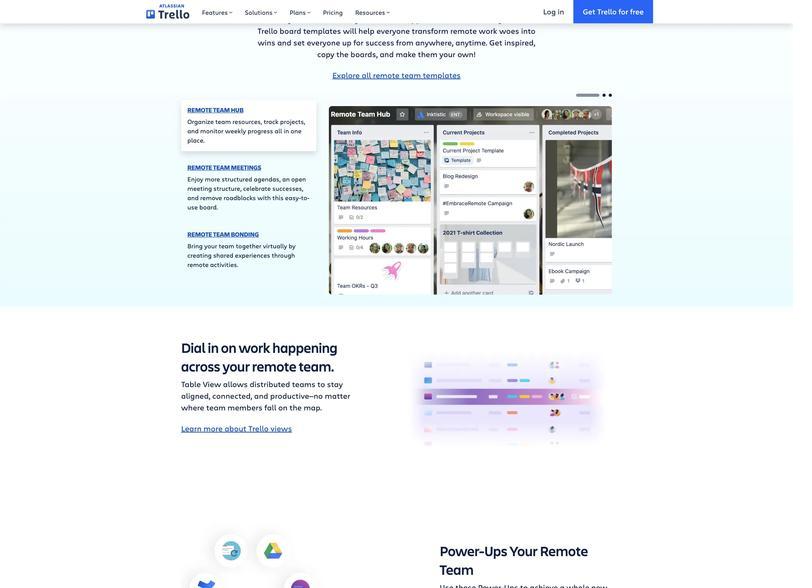 Task type: vqa. For each thing, say whether or not it's contained in the screenshot.
TEAMS at the bottom left
yes



Task type: locate. For each thing, give the bounding box(es) containing it.
on
[[221, 338, 237, 357], [278, 402, 288, 413]]

templates down limit
[[303, 25, 341, 36]]

0 vertical spatial more
[[205, 175, 220, 183]]

team for meetings
[[213, 163, 230, 172]]

get down woes on the right top of page
[[489, 37, 503, 48]]

get right log in at the right of the page
[[583, 6, 596, 16]]

solutions button
[[239, 0, 284, 23]]

an illustration showing table view. image
[[403, 338, 612, 456]]

1 horizontal spatial all
[[362, 70, 371, 80]]

on right across
[[221, 338, 237, 357]]

2 vertical spatial work
[[239, 338, 270, 357]]

0 horizontal spatial for
[[354, 37, 364, 48]]

own!
[[458, 49, 476, 59]]

team down remote team hub link
[[215, 117, 231, 125]]

remote inside remote team bonding bring your team together virtually by creating shared experiences through remote activities.
[[187, 260, 209, 269]]

team left is
[[374, 14, 393, 24]]

structure,
[[214, 184, 242, 192]]

more up meeting
[[205, 175, 220, 183]]

solutions
[[245, 8, 273, 16]]

remote inside "remote team hub organize team resources, track projects, and monitor weekly progress all in one place."
[[187, 106, 212, 114]]

1 horizontal spatial to
[[443, 14, 451, 24]]

0 vertical spatial templates
[[303, 25, 341, 36]]

1 vertical spatial in
[[284, 127, 289, 135]]

log
[[543, 6, 556, 16]]

fall
[[265, 402, 276, 413]]

for right up on the left top of page
[[354, 37, 364, 48]]

track
[[264, 117, 279, 125]]

and up the place.
[[187, 127, 199, 135]]

0 horizontal spatial get
[[489, 37, 503, 48]]

1 vertical spatial all
[[275, 127, 282, 135]]

explore all remote team templates
[[332, 70, 461, 80]]

learn more about trello views
[[181, 423, 292, 434]]

your up creating
[[204, 242, 217, 250]]

1 vertical spatial to
[[318, 379, 325, 390]]

everyone down is
[[377, 25, 410, 36]]

creating
[[187, 251, 212, 259]]

your inside remote team bonding bring your team together virtually by creating shared experiences through remote activities.
[[204, 242, 217, 250]]

matter
[[325, 391, 350, 401]]

team down "make"
[[402, 70, 421, 80]]

explore all remote team templates link
[[332, 70, 461, 80]]

view
[[203, 379, 221, 390]]

a graphic illustrating some of the apps and power-ups useful virtual collaboration that trello can connect with. image
[[181, 518, 325, 588]]

all inside "remote team hub organize team resources, track projects, and monitor weekly progress all in one place."
[[275, 127, 282, 135]]

inspired,
[[505, 37, 536, 48]]

to
[[443, 14, 451, 24], [318, 379, 325, 390]]

together
[[236, 242, 262, 250]]

and inside the dial in on work happening across your remote team. table view allows distributed teams to stay aligned, connected, and productive—no matter where team members fall on the map.
[[254, 391, 268, 401]]

with
[[258, 193, 271, 202]]

in inside the dial in on work happening across your remote team. table view allows distributed teams to stay aligned, connected, and productive—no matter where team members fall on the map.
[[208, 338, 219, 357]]

1 horizontal spatial templates
[[423, 70, 461, 80]]

get trello for free
[[583, 6, 644, 16]]

the down up on the left top of page
[[337, 49, 349, 59]]

team down connected,
[[206, 402, 226, 413]]

distributed
[[250, 379, 290, 390]]

and down distributed
[[254, 391, 268, 401]]

2 vertical spatial the
[[290, 402, 302, 413]]

1 vertical spatial get
[[489, 37, 503, 48]]

team
[[374, 14, 393, 24], [402, 70, 421, 80], [215, 117, 231, 125], [219, 242, 234, 250], [206, 402, 226, 413]]

to up transform
[[443, 14, 451, 24]]

enjoy
[[187, 175, 203, 183]]

the left limit
[[300, 14, 312, 24]]

1 horizontal spatial in
[[284, 127, 289, 135]]

and down board
[[277, 37, 291, 48]]

features
[[202, 8, 228, 16]]

0 horizontal spatial in
[[208, 338, 219, 357]]

on right fall
[[278, 402, 288, 413]]

team.
[[299, 357, 334, 376]]

the down productive—no
[[290, 402, 302, 413]]

free
[[630, 6, 644, 16]]

weekly
[[225, 127, 246, 135]]

woes
[[499, 25, 519, 36]]

stay
[[327, 379, 343, 390]]

1 horizontal spatial on
[[278, 402, 288, 413]]

sky's
[[281, 14, 298, 24]]

2 vertical spatial trello
[[249, 423, 269, 434]]

templates inside the sky's the limit when your team is supported to work virtually. these trello board templates will help everyone transform remote work woes into wins and set everyone up for success from anywhere, anytime. get inspired, copy the boards, and make them your own!
[[303, 25, 341, 36]]

use
[[187, 203, 198, 211]]

anywhere,
[[416, 37, 454, 48]]

and up use
[[187, 193, 199, 202]]

more inside remote team meetings enjoy more structured agendas, an open meeting structure, celebrate successes, and remove roadblocks with this easy-to- use board.
[[205, 175, 220, 183]]

remote for remote team bonding
[[187, 230, 212, 239]]

2 horizontal spatial work
[[479, 25, 498, 36]]

remote
[[451, 25, 477, 36], [373, 70, 400, 80], [187, 260, 209, 269], [252, 357, 297, 376]]

them
[[418, 49, 438, 59]]

team inside "remote team hub organize team resources, track projects, and monitor weekly progress all in one place."
[[215, 117, 231, 125]]

2 vertical spatial in
[[208, 338, 219, 357]]

get inside the sky's the limit when your team is supported to work virtually. these trello board templates will help everyone transform remote work woes into wins and set everyone up for success from anywhere, anytime. get inspired, copy the boards, and make them your own!
[[489, 37, 503, 48]]

set
[[293, 37, 305, 48]]

0 vertical spatial work
[[453, 14, 471, 24]]

open
[[291, 175, 306, 183]]

trello up wins
[[258, 25, 278, 36]]

0 horizontal spatial on
[[221, 338, 237, 357]]

team up shared
[[219, 242, 234, 250]]

trello left views
[[249, 423, 269, 434]]

team inside the dial in on work happening across your remote team. table view allows distributed teams to stay aligned, connected, and productive—no matter where team members fall on the map.
[[206, 402, 226, 413]]

team
[[213, 106, 230, 114], [213, 163, 230, 172], [213, 230, 230, 239], [440, 561, 474, 579]]

0 vertical spatial get
[[583, 6, 596, 16]]

and inside remote team meetings enjoy more structured agendas, an open meeting structure, celebrate successes, and remove roadblocks with this easy-to- use board.
[[187, 193, 199, 202]]

remote up distributed
[[252, 357, 297, 376]]

to left stay
[[318, 379, 325, 390]]

remote inside the sky's the limit when your team is supported to work virtually. these trello board templates will help everyone transform remote work woes into wins and set everyone up for success from anywhere, anytime. get inspired, copy the boards, and make them your own!
[[451, 25, 477, 36]]

templates
[[303, 25, 341, 36], [423, 70, 461, 80]]

team inside remote team meetings enjoy more structured agendas, an open meeting structure, celebrate successes, and remove roadblocks with this easy-to- use board.
[[213, 163, 230, 172]]

board
[[280, 25, 301, 36]]

1 vertical spatial more
[[204, 423, 223, 434]]

map.
[[304, 402, 322, 413]]

successes,
[[272, 184, 303, 192]]

templates down them
[[423, 70, 461, 80]]

remote
[[187, 106, 212, 114], [187, 163, 212, 172], [187, 230, 212, 239], [540, 542, 588, 561]]

0 horizontal spatial templates
[[303, 25, 341, 36]]

0 vertical spatial the
[[300, 14, 312, 24]]

the inside the dial in on work happening across your remote team. table view allows distributed teams to stay aligned, connected, and productive—no matter where team members fall on the map.
[[290, 402, 302, 413]]

1 vertical spatial trello
[[258, 25, 278, 36]]

all right explore
[[362, 70, 371, 80]]

team inside "remote team hub organize team resources, track projects, and monitor weekly progress all in one place."
[[213, 106, 230, 114]]

0 horizontal spatial work
[[239, 338, 270, 357]]

in inside 'log in' link
[[558, 6, 564, 16]]

dial
[[181, 338, 206, 357]]

explore
[[332, 70, 360, 80]]

the sky's the limit when your team is supported to work virtually. these trello board templates will help everyone transform remote work woes into wins and set everyone up for success from anywhere, anytime. get inspired, copy the boards, and make them your own!
[[258, 14, 536, 59]]

0 vertical spatial in
[[558, 6, 564, 16]]

remote inside remote team meetings enjoy more structured agendas, an open meeting structure, celebrate successes, and remove roadblocks with this easy-to- use board.
[[187, 163, 212, 172]]

in right dial
[[208, 338, 219, 357]]

log in
[[543, 6, 564, 16]]

1 horizontal spatial everyone
[[377, 25, 410, 36]]

for left free
[[619, 6, 629, 16]]

1 vertical spatial templates
[[423, 70, 461, 80]]

remote team hub link
[[187, 106, 244, 114]]

get
[[583, 6, 596, 16], [489, 37, 503, 48]]

these
[[506, 14, 528, 24]]

1 horizontal spatial get
[[583, 6, 596, 16]]

projects,
[[280, 117, 305, 125]]

your down "anywhere,"
[[440, 49, 456, 59]]

0 vertical spatial for
[[619, 6, 629, 16]]

and down success
[[380, 49, 394, 59]]

0 horizontal spatial to
[[318, 379, 325, 390]]

trello left free
[[598, 6, 617, 16]]

in right log
[[558, 6, 564, 16]]

1 vertical spatial everyone
[[307, 37, 340, 48]]

trello
[[598, 6, 617, 16], [258, 25, 278, 36], [249, 423, 269, 434]]

remote inside the dial in on work happening across your remote team. table view allows distributed teams to stay aligned, connected, and productive—no matter where team members fall on the map.
[[252, 357, 297, 376]]

everyone up copy
[[307, 37, 340, 48]]

team for bonding
[[213, 230, 230, 239]]

1 vertical spatial work
[[479, 25, 498, 36]]

2 horizontal spatial in
[[558, 6, 564, 16]]

happening
[[273, 338, 338, 357]]

activities.
[[210, 260, 238, 269]]

roadblocks
[[224, 193, 256, 202]]

all down track
[[275, 127, 282, 135]]

in left one
[[284, 127, 289, 135]]

more right learn
[[204, 423, 223, 434]]

all
[[362, 70, 371, 80], [275, 127, 282, 135]]

remote down creating
[[187, 260, 209, 269]]

0 vertical spatial to
[[443, 14, 451, 24]]

0 vertical spatial all
[[362, 70, 371, 80]]

board.
[[199, 203, 218, 211]]

0 horizontal spatial all
[[275, 127, 282, 135]]

remote up anytime.
[[451, 25, 477, 36]]

1 vertical spatial for
[[354, 37, 364, 48]]

where
[[181, 402, 204, 413]]

your up allows
[[223, 357, 250, 376]]

team inside remote team bonding bring your team together virtually by creating shared experiences through remote activities.
[[213, 230, 230, 239]]

remote inside remote team bonding bring your team together virtually by creating shared experiences through remote activities.
[[187, 230, 212, 239]]



Task type: describe. For each thing, give the bounding box(es) containing it.
for inside the sky's the limit when your team is supported to work virtually. these trello board templates will help everyone transform remote work woes into wins and set everyone up for success from anywhere, anytime. get inspired, copy the boards, and make them your own!
[[354, 37, 364, 48]]

table
[[181, 379, 201, 390]]

work inside the dial in on work happening across your remote team. table view allows distributed teams to stay aligned, connected, and productive—no matter where team members fall on the map.
[[239, 338, 270, 357]]

meeting
[[187, 184, 212, 192]]

remote team bonding bring your team together virtually by creating shared experiences through remote activities.
[[187, 230, 296, 269]]

allows
[[223, 379, 248, 390]]

your inside the dial in on work happening across your remote team. table view allows distributed teams to stay aligned, connected, and productive—no matter where team members fall on the map.
[[223, 357, 250, 376]]

to inside the sky's the limit when your team is supported to work virtually. these trello board templates will help everyone transform remote work woes into wins and set everyone up for success from anywhere, anytime. get inspired, copy the boards, and make them your own!
[[443, 14, 451, 24]]

views
[[271, 423, 292, 434]]

success
[[366, 37, 394, 48]]

1 vertical spatial on
[[278, 402, 288, 413]]

shared
[[213, 251, 233, 259]]

pricing link
[[317, 0, 349, 23]]

and inside "remote team hub organize team resources, track projects, and monitor weekly progress all in one place."
[[187, 127, 199, 135]]

will
[[343, 25, 357, 36]]

1 horizontal spatial work
[[453, 14, 471, 24]]

power-
[[440, 542, 484, 561]]

hub
[[231, 106, 244, 114]]

remote for remote team hub
[[187, 106, 212, 114]]

the
[[266, 14, 279, 24]]

connected,
[[212, 391, 252, 401]]

productive—no
[[270, 391, 323, 401]]

atlassian trello image
[[146, 4, 190, 19]]

is
[[395, 14, 401, 24]]

remote inside power-ups your remote team
[[540, 542, 588, 561]]

to inside the dial in on work happening across your remote team. table view allows distributed teams to stay aligned, connected, and productive—no matter where team members fall on the map.
[[318, 379, 325, 390]]

structured
[[222, 175, 252, 183]]

your
[[510, 542, 538, 561]]

this
[[273, 193, 284, 202]]

get trello for free link
[[574, 0, 653, 23]]

0 vertical spatial on
[[221, 338, 237, 357]]

across
[[181, 357, 220, 376]]

remote down "make"
[[373, 70, 400, 80]]

about
[[225, 423, 247, 434]]

learn more about trello views link
[[181, 423, 292, 434]]

anytime.
[[456, 37, 488, 48]]

remote for remote team meetings
[[187, 163, 212, 172]]

place.
[[187, 136, 205, 144]]

resources
[[355, 8, 385, 16]]

remove
[[200, 193, 222, 202]]

progress
[[248, 127, 273, 135]]

aligned,
[[181, 391, 210, 401]]

0 horizontal spatial everyone
[[307, 37, 340, 48]]

team inside power-ups your remote team
[[440, 561, 474, 579]]

to-
[[301, 193, 310, 202]]

resources button
[[349, 0, 396, 23]]

virtually
[[263, 242, 287, 250]]

bring
[[187, 242, 203, 250]]

celebrate
[[243, 184, 271, 192]]

one
[[291, 127, 302, 135]]

learn
[[181, 423, 202, 434]]

bonding
[[231, 230, 259, 239]]

power-ups your remote team
[[440, 542, 588, 579]]

0 vertical spatial everyone
[[377, 25, 410, 36]]

from
[[396, 37, 414, 48]]

plans
[[290, 8, 306, 16]]

agendas,
[[254, 175, 281, 183]]

remote team meetings enjoy more structured agendas, an open meeting structure, celebrate successes, and remove roadblocks with this easy-to- use board.
[[187, 163, 310, 211]]

wins
[[258, 37, 275, 48]]

ups
[[484, 542, 507, 561]]

features button
[[196, 0, 239, 23]]

limit
[[314, 14, 331, 24]]

monitor
[[200, 127, 224, 135]]

pricing
[[323, 8, 343, 16]]

through
[[272, 251, 295, 259]]

trello inside the sky's the limit when your team is supported to work virtually. these trello board templates will help everyone transform remote work woes into wins and set everyone up for success from anywhere, anytime. get inspired, copy the boards, and make them your own!
[[258, 25, 278, 36]]

1 vertical spatial the
[[337, 49, 349, 59]]

teams
[[292, 379, 316, 390]]

your up help
[[356, 14, 372, 24]]

easy-
[[285, 193, 301, 202]]

dial in on work happening across your remote team. table view allows distributed teams to stay aligned, connected, and productive—no matter where team members fall on the map.
[[181, 338, 350, 413]]

members
[[228, 402, 263, 413]]

remote team bonding link
[[187, 230, 259, 239]]

team inside the sky's the limit when your team is supported to work virtually. these trello board templates will help everyone transform remote work woes into wins and set everyone up for success from anywhere, anytime. get inspired, copy the boards, and make them your own!
[[374, 14, 393, 24]]

in for log
[[558, 6, 564, 16]]

by
[[289, 242, 296, 250]]

transform
[[412, 25, 449, 36]]

make
[[396, 49, 416, 59]]

in for dial
[[208, 338, 219, 357]]

supported
[[403, 14, 441, 24]]

help
[[359, 25, 375, 36]]

boards,
[[351, 49, 378, 59]]

in inside "remote team hub organize team resources, track projects, and monitor weekly progress all in one place."
[[284, 127, 289, 135]]

0 vertical spatial trello
[[598, 6, 617, 16]]

remote team hub organize team resources, track projects, and monitor weekly progress all in one place.
[[187, 106, 305, 144]]

1 horizontal spatial for
[[619, 6, 629, 16]]

log in link
[[534, 0, 574, 23]]

team for hub
[[213, 106, 230, 114]]

resources,
[[233, 117, 262, 125]]

plans button
[[284, 0, 317, 23]]

an
[[282, 175, 290, 183]]

when
[[333, 14, 354, 24]]

team inside remote team bonding bring your team together virtually by creating shared experiences through remote activities.
[[219, 242, 234, 250]]

meetings
[[231, 163, 261, 172]]

virtually.
[[473, 14, 504, 24]]



